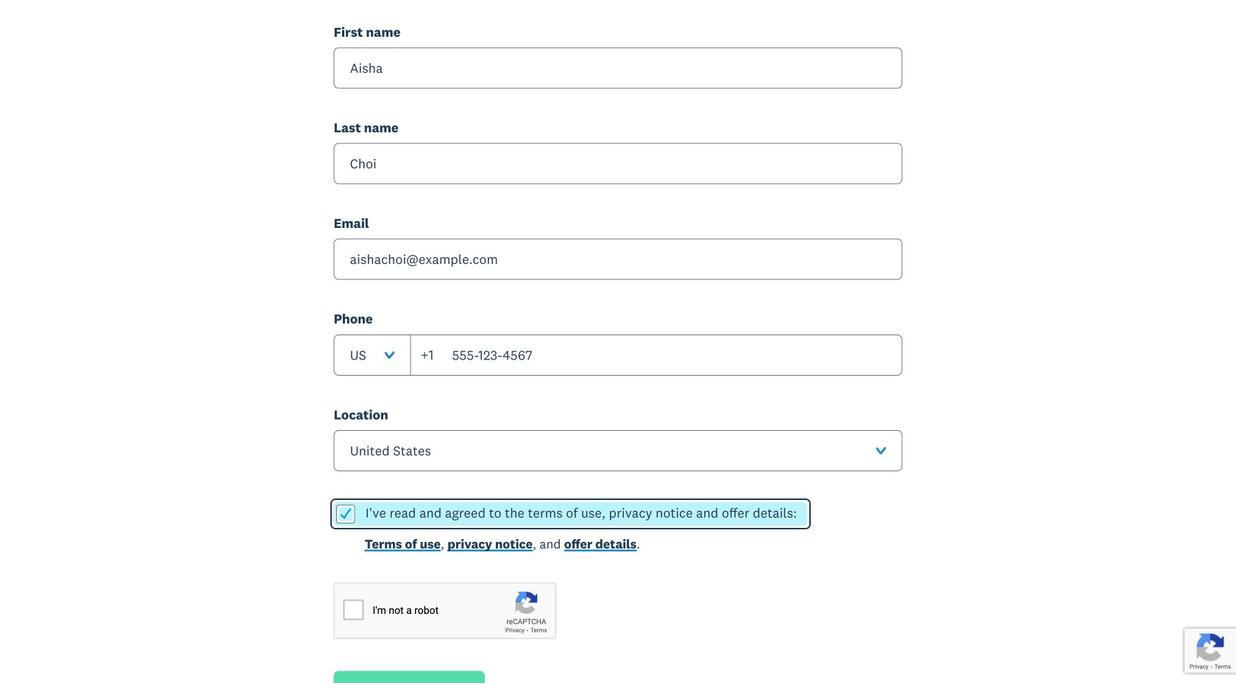 Task type: locate. For each thing, give the bounding box(es) containing it.
Phone text field
[[410, 335, 903, 376]]

First name text field
[[334, 48, 903, 89]]



Task type: vqa. For each thing, say whether or not it's contained in the screenshot.
First name TEXT FIELD
yes



Task type: describe. For each thing, give the bounding box(es) containing it.
Last name text field
[[334, 143, 903, 184]]

Email email field
[[334, 239, 903, 280]]



